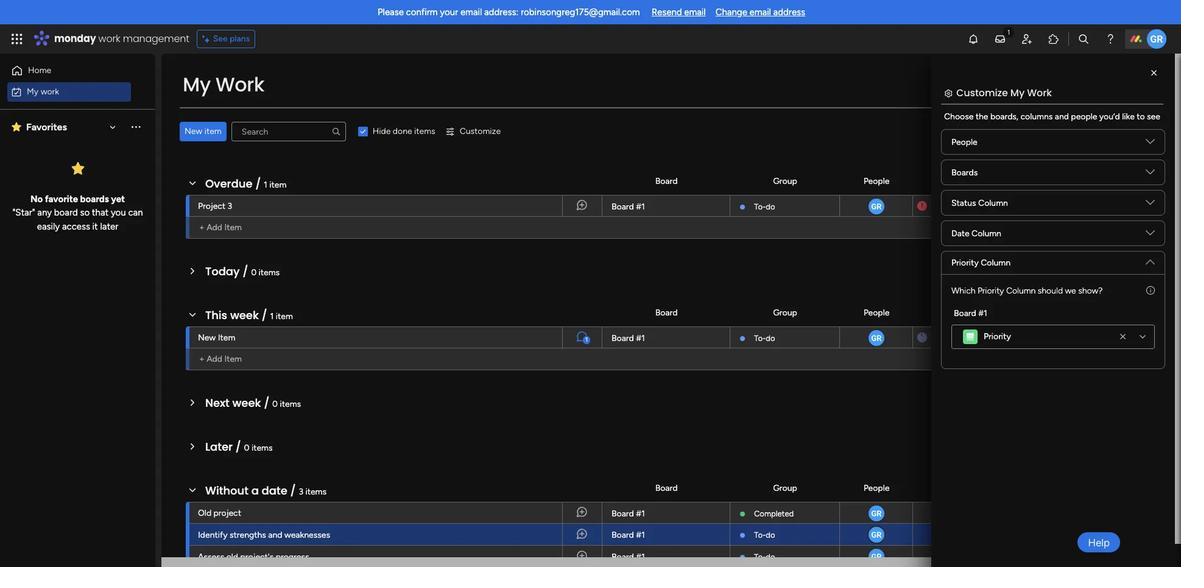 Task type: locate. For each thing, give the bounding box(es) containing it.
email
[[460, 7, 482, 18], [684, 7, 706, 18], [750, 7, 771, 18]]

1 dapulse dropdown down arrow image from the top
[[1146, 198, 1155, 212]]

date up the nov 23
[[947, 176, 965, 186]]

add down "project 3"
[[207, 222, 222, 233]]

0 horizontal spatial work
[[215, 71, 264, 98]]

0 vertical spatial 0
[[251, 267, 257, 278]]

without a date / 3 items
[[205, 483, 326, 498]]

dapulse dropdown down arrow image for priority column
[[1146, 253, 1155, 266]]

0 horizontal spatial 0
[[244, 443, 249, 453]]

2 horizontal spatial 0
[[272, 399, 278, 409]]

0 right later
[[244, 443, 249, 453]]

work right monday
[[98, 32, 120, 46]]

1 board #1 link from the top
[[610, 196, 722, 217]]

group for item
[[773, 176, 797, 186]]

project
[[214, 508, 241, 518]]

dapulse dropdown down arrow image for people
[[1146, 137, 1155, 151]]

1 vertical spatial new
[[198, 333, 216, 343]]

to-do
[[754, 202, 775, 211], [754, 334, 775, 343], [754, 531, 775, 540], [754, 552, 775, 562]]

0 vertical spatial greg robinson image
[[867, 197, 885, 216]]

0 horizontal spatial email
[[460, 7, 482, 18]]

0 horizontal spatial customize
[[460, 126, 501, 136]]

0 vertical spatial item
[[224, 222, 242, 233]]

item inside overdue / 1 item
[[269, 180, 287, 190]]

+ down new item
[[199, 354, 204, 364]]

1 vertical spatial dapulse dropdown down arrow image
[[1146, 168, 1155, 181]]

1 horizontal spatial my
[[183, 71, 211, 98]]

2 vertical spatial date
[[947, 307, 965, 318]]

1 vertical spatial status
[[951, 198, 976, 208]]

dapulse dropdown down arrow image
[[1146, 198, 1155, 212], [1146, 228, 1155, 242], [1146, 253, 1155, 266]]

column down date column
[[981, 258, 1011, 268]]

work down home
[[41, 86, 59, 97]]

1 low from the top
[[1118, 333, 1134, 343]]

overdue
[[205, 176, 252, 191]]

+ add item down "project 3"
[[199, 222, 242, 233]]

date column
[[951, 228, 1001, 238]]

1 greg robinson image from the top
[[867, 197, 885, 216]]

yet
[[111, 193, 125, 204]]

0 vertical spatial customize
[[956, 86, 1008, 100]]

and right strengths
[[268, 530, 282, 540]]

work
[[98, 32, 120, 46], [41, 86, 59, 97]]

work down plans
[[215, 71, 264, 98]]

2 + add item from the top
[[199, 354, 242, 364]]

1 vertical spatial greg robinson image
[[867, 329, 885, 347]]

nov left 23
[[943, 201, 957, 210]]

work
[[215, 71, 264, 98], [1027, 86, 1052, 100]]

0 vertical spatial item
[[204, 126, 222, 136]]

new for new item
[[198, 333, 216, 343]]

group
[[773, 176, 797, 186], [773, 307, 797, 318], [773, 483, 797, 493]]

2 horizontal spatial email
[[750, 7, 771, 18]]

2 dapulse dropdown down arrow image from the top
[[1146, 168, 1155, 181]]

2 group from the top
[[773, 307, 797, 318]]

1 horizontal spatial 1
[[270, 311, 274, 322]]

apps image
[[1048, 33, 1060, 45]]

week for this
[[230, 308, 259, 323]]

4 to-do from the top
[[754, 552, 775, 562]]

0 for today /
[[251, 267, 257, 278]]

1 horizontal spatial email
[[684, 7, 706, 18]]

greg robinson image
[[1147, 29, 1166, 49], [867, 526, 885, 544], [867, 548, 885, 566]]

see
[[1147, 111, 1160, 122]]

0 vertical spatial nov
[[943, 201, 957, 210]]

2 nov from the top
[[942, 333, 957, 342]]

email right your
[[460, 7, 482, 18]]

board #1 group
[[951, 307, 1155, 349]]

plans
[[230, 34, 250, 44]]

columns
[[1021, 111, 1053, 122]]

1 vertical spatial week
[[232, 395, 261, 411]]

next week / 0 items
[[205, 395, 301, 411]]

0 vertical spatial date
[[947, 176, 965, 186]]

you'd
[[1099, 111, 1120, 122]]

column up the priority column
[[972, 228, 1001, 238]]

group for /
[[773, 483, 797, 493]]

2 horizontal spatial my
[[1010, 86, 1025, 100]]

3 email from the left
[[750, 7, 771, 18]]

new inside new item button
[[185, 126, 202, 136]]

2 vertical spatial 1
[[585, 336, 588, 344]]

help image
[[1104, 33, 1116, 45]]

low
[[1118, 333, 1134, 343], [1118, 529, 1134, 540]]

change email address link
[[715, 7, 805, 18]]

1 horizontal spatial 3
[[299, 487, 303, 497]]

1 inside button
[[585, 336, 588, 344]]

favorites options image
[[130, 121, 142, 133]]

overdue / 1 item
[[205, 176, 287, 191]]

week right this
[[230, 308, 259, 323]]

dapulse dropdown down arrow image for status column
[[1146, 198, 1155, 212]]

inbox image
[[994, 33, 1006, 45]]

1 vertical spatial nov
[[942, 333, 957, 342]]

0 right today
[[251, 267, 257, 278]]

0 inside next week / 0 items
[[272, 399, 278, 409]]

work inside button
[[41, 86, 59, 97]]

customize for customize
[[460, 126, 501, 136]]

0 vertical spatial dapulse dropdown down arrow image
[[1146, 137, 1155, 151]]

3 greg robinson image from the top
[[867, 504, 885, 523]]

item down "project 3"
[[224, 222, 242, 233]]

monday
[[54, 32, 96, 46]]

3 group from the top
[[773, 483, 797, 493]]

board inside heading
[[954, 308, 976, 319]]

3 to- from the top
[[754, 531, 766, 540]]

1 vertical spatial group
[[773, 307, 797, 318]]

my up "boards,"
[[1010, 86, 1025, 100]]

0 vertical spatial add
[[207, 222, 222, 233]]

2 to-do from the top
[[754, 334, 775, 343]]

select product image
[[11, 33, 23, 45]]

4 to- from the top
[[754, 552, 766, 562]]

items inside without a date / 3 items
[[305, 487, 326, 497]]

new down my work
[[185, 126, 202, 136]]

/ right later
[[235, 439, 241, 454]]

1 dapulse dropdown down arrow image from the top
[[1146, 137, 1155, 151]]

greg robinson image
[[867, 197, 885, 216], [867, 329, 885, 347], [867, 504, 885, 523]]

so
[[80, 207, 90, 218]]

1 vertical spatial 0
[[272, 399, 278, 409]]

search image
[[331, 127, 341, 136]]

0 vertical spatial week
[[230, 308, 259, 323]]

28
[[959, 333, 968, 342]]

resend
[[652, 7, 682, 18]]

work for my
[[41, 86, 59, 97]]

column for priority column
[[981, 258, 1011, 268]]

v2 info image
[[1146, 284, 1155, 297]]

change email address
[[715, 7, 805, 18]]

weaknesses
[[284, 530, 330, 540]]

new down this
[[198, 333, 216, 343]]

item
[[204, 126, 222, 136], [269, 180, 287, 190], [276, 311, 293, 322]]

it
[[92, 221, 98, 232]]

1 vertical spatial date
[[951, 228, 969, 238]]

2 vertical spatial item
[[276, 311, 293, 322]]

week
[[230, 308, 259, 323], [232, 395, 261, 411]]

#1 for board #1 group
[[978, 308, 987, 319]]

1 vertical spatial add
[[207, 354, 222, 364]]

0 vertical spatial and
[[1055, 111, 1069, 122]]

boards,
[[990, 111, 1018, 122]]

0
[[251, 267, 257, 278], [272, 399, 278, 409], [244, 443, 249, 453]]

1 vertical spatial + add item
[[199, 354, 242, 364]]

None search field
[[231, 122, 346, 141]]

and
[[1055, 111, 1069, 122], [268, 530, 282, 540]]

my
[[183, 71, 211, 98], [1010, 86, 1025, 100], [27, 86, 39, 97]]

0 inside "later / 0 items"
[[244, 443, 249, 453]]

3 right date
[[299, 487, 303, 497]]

this week / 1 item
[[205, 308, 293, 323]]

1 vertical spatial greg robinson image
[[867, 526, 885, 544]]

later
[[205, 439, 233, 454]]

and left people
[[1055, 111, 1069, 122]]

2 horizontal spatial 1
[[585, 336, 588, 344]]

my up the new item
[[183, 71, 211, 98]]

my down home
[[27, 86, 39, 97]]

status column
[[951, 198, 1008, 208]]

1 vertical spatial dapulse dropdown down arrow image
[[1146, 228, 1155, 242]]

column
[[978, 198, 1008, 208], [972, 228, 1001, 238], [981, 258, 1011, 268], [1006, 286, 1036, 296]]

#1 for second board #1 link
[[636, 333, 645, 344]]

my work
[[183, 71, 264, 98]]

which
[[951, 286, 975, 296]]

#1 for third board #1 link from the bottom
[[636, 509, 645, 519]]

3 right project at top left
[[228, 201, 232, 211]]

address:
[[484, 7, 518, 18]]

0 vertical spatial +
[[199, 222, 204, 233]]

customize inside button
[[460, 126, 501, 136]]

0 inside today / 0 items
[[251, 267, 257, 278]]

nov left '28' in the right of the page
[[942, 333, 957, 342]]

item
[[224, 222, 242, 233], [218, 333, 235, 343], [224, 354, 242, 364]]

dapulse dropdown down arrow image for date column
[[1146, 228, 1155, 242]]

1 vertical spatial +
[[199, 354, 204, 364]]

+ add item down new item
[[199, 354, 242, 364]]

item down this
[[218, 333, 235, 343]]

2 vertical spatial greg robinson image
[[867, 504, 885, 523]]

week for next
[[232, 395, 261, 411]]

column right 23
[[978, 198, 1008, 208]]

main content containing overdue /
[[161, 54, 1175, 567]]

1 horizontal spatial customize
[[956, 86, 1008, 100]]

1 vertical spatial item
[[218, 333, 235, 343]]

1 nov from the top
[[943, 201, 957, 210]]

+
[[199, 222, 204, 233], [199, 354, 204, 364]]

status for status column
[[951, 198, 976, 208]]

1 + add item from the top
[[199, 222, 242, 233]]

robinsongreg175@gmail.com
[[521, 7, 640, 18]]

my for my work
[[183, 71, 211, 98]]

0 horizontal spatial status
[[951, 198, 976, 208]]

nov
[[943, 201, 957, 210], [942, 333, 957, 342]]

date down 23
[[951, 228, 969, 238]]

0 horizontal spatial my
[[27, 86, 39, 97]]

work up columns
[[1027, 86, 1052, 100]]

status
[[1029, 176, 1053, 186], [951, 198, 976, 208]]

0 horizontal spatial work
[[41, 86, 59, 97]]

dapulse dropdown down arrow image
[[1146, 137, 1155, 151], [1146, 168, 1155, 181]]

3 dapulse dropdown down arrow image from the top
[[1146, 253, 1155, 266]]

favorites
[[26, 121, 67, 132]]

board #1
[[612, 202, 645, 212], [954, 308, 987, 319], [612, 333, 645, 344], [612, 509, 645, 519], [612, 530, 645, 540], [612, 552, 645, 562]]

0 up "later / 0 items"
[[272, 399, 278, 409]]

2 dapulse dropdown down arrow image from the top
[[1146, 228, 1155, 242]]

no
[[30, 193, 43, 204]]

priority
[[1113, 176, 1140, 186], [951, 258, 979, 268], [978, 286, 1004, 296], [984, 331, 1011, 342]]

1 + from the top
[[199, 222, 204, 233]]

0 vertical spatial new
[[185, 126, 202, 136]]

1 vertical spatial 3
[[299, 487, 303, 497]]

nov for nov 23
[[943, 201, 957, 210]]

1 vertical spatial customize
[[460, 126, 501, 136]]

next
[[205, 395, 229, 411]]

add down new item
[[207, 354, 222, 364]]

board #1 heading
[[954, 307, 987, 320]]

greg robinson image for project
[[867, 504, 885, 523]]

1 vertical spatial 1
[[270, 311, 274, 322]]

like
[[1122, 111, 1135, 122]]

to-
[[754, 202, 766, 211], [754, 334, 766, 343], [754, 531, 766, 540], [754, 552, 766, 562]]

0 horizontal spatial 3
[[228, 201, 232, 211]]

items inside next week / 0 items
[[280, 399, 301, 409]]

main content
[[161, 54, 1175, 567]]

1 button
[[562, 326, 602, 348]]

1 email from the left
[[460, 7, 482, 18]]

item inside button
[[204, 126, 222, 136]]

project
[[198, 201, 225, 211]]

done
[[393, 126, 412, 136]]

2 vertical spatial dapulse dropdown down arrow image
[[1146, 253, 1155, 266]]

board
[[655, 176, 678, 186], [612, 202, 634, 212], [655, 307, 678, 318], [954, 308, 976, 319], [612, 333, 634, 344], [655, 483, 678, 493], [612, 509, 634, 519], [612, 530, 634, 540], [612, 552, 634, 562]]

today
[[205, 264, 240, 279]]

0 vertical spatial 1
[[264, 180, 267, 190]]

1 vertical spatial low
[[1118, 529, 1134, 540]]

1 vertical spatial and
[[268, 530, 282, 540]]

1 group from the top
[[773, 176, 797, 186]]

0 vertical spatial status
[[1029, 176, 1053, 186]]

1 horizontal spatial status
[[1029, 176, 1053, 186]]

2 vertical spatial group
[[773, 483, 797, 493]]

0 for later /
[[244, 443, 249, 453]]

work for monday
[[98, 32, 120, 46]]

project 3
[[198, 201, 232, 211]]

1 vertical spatial item
[[269, 180, 287, 190]]

1 horizontal spatial work
[[98, 32, 120, 46]]

dapulse dropdown down arrow image for boards
[[1146, 168, 1155, 181]]

1 vertical spatial work
[[41, 86, 59, 97]]

help
[[1088, 536, 1110, 548]]

0 horizontal spatial 1
[[264, 180, 267, 190]]

0 vertical spatial low
[[1118, 333, 1134, 343]]

items inside "later / 0 items"
[[252, 443, 273, 453]]

date down which at the right bottom
[[947, 307, 965, 318]]

column for status column
[[978, 198, 1008, 208]]

date
[[947, 176, 965, 186], [951, 228, 969, 238], [947, 307, 965, 318]]

people
[[951, 137, 977, 147], [863, 176, 890, 186], [863, 307, 890, 318], [863, 483, 890, 493]]

0 vertical spatial + add item
[[199, 222, 242, 233]]

week right next
[[232, 395, 261, 411]]

2 email from the left
[[684, 7, 706, 18]]

your
[[440, 7, 458, 18]]

confirm
[[406, 7, 438, 18]]

board #1 link
[[610, 196, 722, 217], [610, 327, 722, 349], [610, 503, 722, 524], [610, 524, 722, 546], [610, 546, 722, 567]]

1 horizontal spatial 0
[[251, 267, 257, 278]]

item down new item
[[224, 354, 242, 364]]

nov 23
[[943, 201, 968, 210]]

new for new item
[[185, 126, 202, 136]]

3
[[228, 201, 232, 211], [299, 487, 303, 497]]

0 vertical spatial group
[[773, 176, 797, 186]]

2 vertical spatial 0
[[244, 443, 249, 453]]

2 greg robinson image from the top
[[867, 329, 885, 347]]

0 vertical spatial dapulse dropdown down arrow image
[[1146, 198, 1155, 212]]

my inside button
[[27, 86, 39, 97]]

0 vertical spatial work
[[98, 32, 120, 46]]

email right resend
[[684, 7, 706, 18]]

/ right today
[[243, 264, 248, 279]]

1
[[264, 180, 267, 190], [270, 311, 274, 322], [585, 336, 588, 344]]

items
[[414, 126, 435, 136], [259, 267, 280, 278], [280, 399, 301, 409], [252, 443, 273, 453], [305, 487, 326, 497]]

#1 inside heading
[[978, 308, 987, 319]]

email right change
[[750, 7, 771, 18]]

+ down project at top left
[[199, 222, 204, 233]]

"star"
[[12, 207, 35, 218]]



Task type: describe. For each thing, give the bounding box(es) containing it.
3 board #1 link from the top
[[610, 503, 722, 524]]

my work button
[[7, 82, 131, 101]]

old
[[226, 552, 238, 562]]

should
[[1038, 286, 1063, 296]]

5 board #1 link from the top
[[610, 546, 722, 567]]

favorites button
[[9, 117, 121, 137]]

management
[[123, 32, 189, 46]]

new item
[[198, 333, 235, 343]]

302390365
[[1105, 545, 1149, 555]]

that
[[92, 207, 109, 218]]

3 do from the top
[[766, 531, 775, 540]]

change
[[715, 7, 747, 18]]

boards
[[80, 193, 109, 204]]

1 add from the top
[[207, 222, 222, 233]]

0 horizontal spatial and
[[268, 530, 282, 540]]

please
[[378, 7, 404, 18]]

/ right date
[[290, 483, 296, 498]]

items inside today / 0 items
[[259, 267, 280, 278]]

3 to-do from the top
[[754, 531, 775, 540]]

v2 overdue deadline image
[[917, 200, 927, 212]]

date
[[262, 483, 287, 498]]

we
[[1065, 286, 1076, 296]]

people for /
[[863, 483, 890, 493]]

see plans button
[[197, 30, 255, 48]]

email for change email address
[[750, 7, 771, 18]]

group for 1
[[773, 307, 797, 318]]

assess old project's progress
[[198, 552, 309, 562]]

notifications image
[[967, 33, 979, 45]]

project's
[[240, 552, 274, 562]]

favorite
[[45, 193, 78, 204]]

3 inside without a date / 3 items
[[299, 487, 303, 497]]

the
[[976, 111, 988, 122]]

priority inside board #1 group
[[984, 331, 1011, 342]]

address
[[773, 7, 805, 18]]

old project
[[198, 508, 241, 518]]

people
[[1071, 111, 1097, 122]]

2 add from the top
[[207, 354, 222, 364]]

any
[[37, 207, 52, 218]]

2 + from the top
[[199, 354, 204, 364]]

column left should
[[1006, 286, 1036, 296]]

1 to- from the top
[[754, 202, 766, 211]]

#1 for fourth board #1 link
[[636, 530, 645, 540]]

4 board #1 link from the top
[[610, 524, 722, 546]]

show?
[[1078, 286, 1103, 296]]

progress
[[276, 552, 309, 562]]

search everything image
[[1077, 33, 1090, 45]]

id: 302390365
[[1093, 545, 1149, 555]]

high
[[1117, 551, 1135, 562]]

home button
[[7, 61, 131, 80]]

hide done items
[[373, 126, 435, 136]]

23
[[959, 201, 968, 210]]

id:
[[1093, 545, 1103, 555]]

to
[[1137, 111, 1145, 122]]

boards
[[951, 167, 978, 178]]

0 vertical spatial greg robinson image
[[1147, 29, 1166, 49]]

identify strengths and weaknesses
[[198, 530, 330, 540]]

which priority column should we show?
[[951, 286, 1103, 296]]

date for 1
[[947, 176, 965, 186]]

2 vertical spatial item
[[224, 354, 242, 364]]

customize for customize my work
[[956, 86, 1008, 100]]

later
[[100, 221, 118, 232]]

4 do from the top
[[766, 552, 775, 562]]

identify
[[198, 530, 228, 540]]

/ right next
[[264, 395, 269, 411]]

home
[[28, 65, 51, 76]]

please confirm your email address: robinsongreg175@gmail.com
[[378, 7, 640, 18]]

email for resend email
[[684, 7, 706, 18]]

status for status
[[1029, 176, 1053, 186]]

2 vertical spatial greg robinson image
[[867, 548, 885, 566]]

1 to-do from the top
[[754, 202, 775, 211]]

without
[[205, 483, 249, 498]]

board #1 inside group
[[954, 308, 987, 319]]

hide
[[373, 126, 391, 136]]

1 image
[[1003, 25, 1014, 39]]

help button
[[1078, 532, 1120, 552]]

completed
[[754, 509, 794, 518]]

assess
[[198, 552, 224, 562]]

resend email link
[[652, 7, 706, 18]]

see plans
[[213, 34, 250, 44]]

can
[[128, 207, 143, 218]]

people for item
[[863, 176, 890, 186]]

see
[[213, 34, 228, 44]]

2 board #1 link from the top
[[610, 327, 722, 349]]

monday work management
[[54, 32, 189, 46]]

old
[[198, 508, 211, 518]]

new item button
[[180, 122, 226, 141]]

customize button
[[440, 122, 506, 141]]

1 horizontal spatial and
[[1055, 111, 1069, 122]]

strengths
[[230, 530, 266, 540]]

access
[[62, 221, 90, 232]]

date for /
[[947, 307, 965, 318]]

1 horizontal spatial work
[[1027, 86, 1052, 100]]

my work
[[27, 86, 59, 97]]

resend email
[[652, 7, 706, 18]]

a
[[251, 483, 259, 498]]

people for 1
[[863, 307, 890, 318]]

0 vertical spatial 3
[[228, 201, 232, 211]]

/ right the overdue
[[255, 176, 261, 191]]

v2 star 2 image
[[12, 120, 21, 134]]

1 do from the top
[[766, 202, 775, 211]]

Filter dashboard by text search field
[[231, 122, 346, 141]]

you
[[111, 207, 126, 218]]

#1 for first board #1 link from the top
[[636, 202, 645, 212]]

no favorite boards yet "star" any board so that you can easily access it later
[[12, 193, 143, 232]]

choose
[[944, 111, 974, 122]]

greg robinson image for item
[[867, 329, 885, 347]]

invite members image
[[1021, 33, 1033, 45]]

new item
[[185, 126, 222, 136]]

#1 for 5th board #1 link
[[636, 552, 645, 562]]

this
[[205, 308, 227, 323]]

1 inside overdue / 1 item
[[264, 180, 267, 190]]

customize my work
[[956, 86, 1052, 100]]

nov for nov 28
[[942, 333, 957, 342]]

later / 0 items
[[205, 439, 273, 454]]

choose the boards, columns and people you'd like to see
[[944, 111, 1160, 122]]

2 do from the top
[[766, 334, 775, 343]]

2 to- from the top
[[754, 334, 766, 343]]

nov 28
[[942, 333, 968, 342]]

board
[[54, 207, 78, 218]]

item inside this week / 1 item
[[276, 311, 293, 322]]

/ right this
[[262, 308, 267, 323]]

1 inside this week / 1 item
[[270, 311, 274, 322]]

my for my work
[[27, 86, 39, 97]]

2 low from the top
[[1118, 529, 1134, 540]]

column for date column
[[972, 228, 1001, 238]]



Task type: vqa. For each thing, say whether or not it's contained in the screenshot.
first "do" from the top
yes



